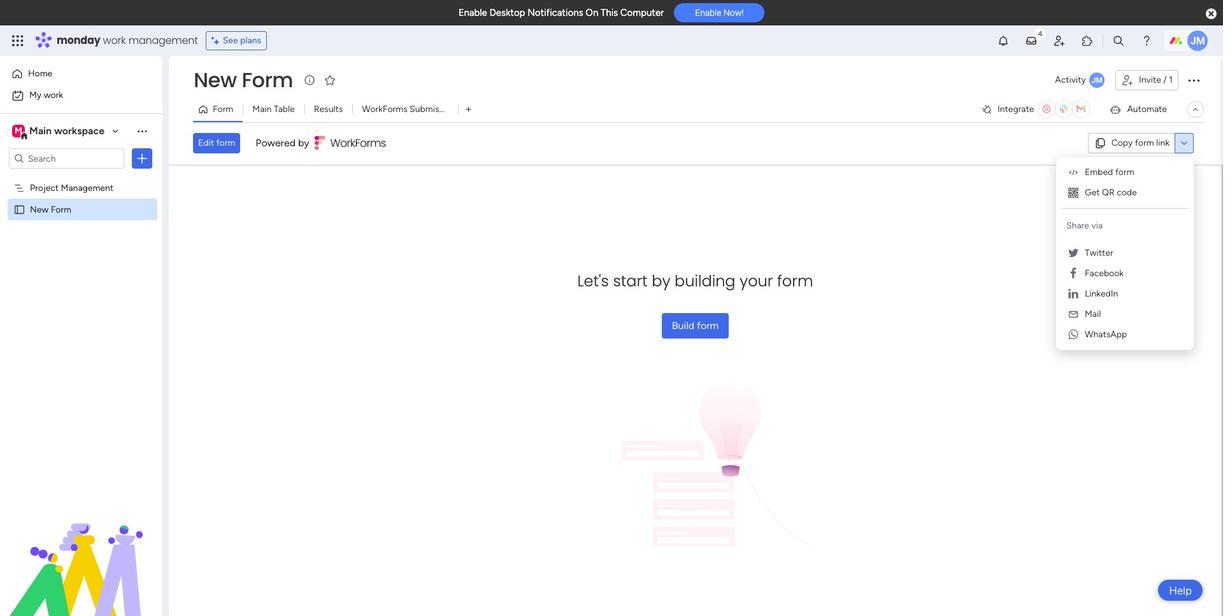 Task type: locate. For each thing, give the bounding box(es) containing it.
code
[[1117, 187, 1137, 198]]

monday marketplace image
[[1081, 34, 1094, 47]]

1 vertical spatial new
[[30, 204, 49, 215]]

form up main table on the top left
[[242, 66, 293, 94]]

by right powered
[[298, 137, 310, 149]]

0 vertical spatial new
[[194, 66, 237, 94]]

1 horizontal spatial work
[[103, 33, 126, 48]]

0 horizontal spatial new form
[[30, 204, 71, 215]]

new up form button
[[194, 66, 237, 94]]

main
[[253, 104, 272, 115], [29, 125, 52, 137]]

new right public board image
[[30, 204, 49, 215]]

add view image
[[466, 105, 471, 114]]

m
[[15, 126, 22, 136]]

powered by
[[256, 137, 310, 149]]

via
[[1092, 220, 1103, 231]]

management
[[129, 33, 198, 48]]

0 horizontal spatial by
[[298, 137, 310, 149]]

form for embed form
[[1116, 167, 1135, 178]]

twitter
[[1085, 248, 1114, 259]]

public board image
[[13, 203, 25, 215]]

lottie animation element
[[0, 488, 163, 617]]

1 vertical spatial form
[[213, 104, 233, 115]]

workspace
[[54, 125, 105, 137]]

link
[[1157, 138, 1170, 148]]

enable inside button
[[695, 8, 722, 18]]

work right my
[[44, 90, 63, 101]]

results
[[314, 104, 343, 115]]

Search in workspace field
[[27, 151, 106, 166]]

share via
[[1067, 220, 1103, 231]]

1 vertical spatial main
[[29, 125, 52, 137]]

workforms submission viewer button
[[353, 99, 486, 120]]

my work
[[29, 90, 63, 101]]

qr
[[1102, 187, 1115, 198]]

new form down project
[[30, 204, 71, 215]]

0 vertical spatial work
[[103, 33, 126, 48]]

options image
[[136, 152, 148, 165]]

linkedin
[[1085, 289, 1119, 300]]

submission
[[410, 104, 456, 115]]

integrate button
[[976, 96, 1100, 123]]

4 image
[[1035, 26, 1046, 40]]

form down the project management
[[51, 204, 71, 215]]

form for copy form link
[[1135, 138, 1155, 148]]

my
[[29, 90, 42, 101]]

project
[[30, 182, 59, 193]]

enable for enable desktop notifications on this computer
[[459, 7, 487, 18]]

new form
[[194, 66, 293, 94], [30, 204, 71, 215]]

see plans
[[223, 35, 261, 46]]

facebook menu item
[[1062, 264, 1189, 284]]

form
[[242, 66, 293, 94], [213, 104, 233, 115], [51, 204, 71, 215]]

form right the build
[[697, 320, 719, 332]]

lottie animation image
[[0, 488, 163, 617]]

main left table
[[253, 104, 272, 115]]

project management
[[30, 182, 113, 193]]

enable now! button
[[674, 3, 765, 22]]

main workspace
[[29, 125, 105, 137]]

0 horizontal spatial main
[[29, 125, 52, 137]]

0 vertical spatial main
[[253, 104, 272, 115]]

help image
[[1141, 34, 1153, 47]]

enable left now!
[[695, 8, 722, 18]]

mail menu item
[[1062, 305, 1189, 325]]

work for my
[[44, 90, 63, 101]]

1 vertical spatial by
[[652, 271, 671, 292]]

form left link
[[1135, 138, 1155, 148]]

table
[[274, 104, 295, 115]]

2 horizontal spatial form
[[242, 66, 293, 94]]

now!
[[724, 8, 744, 18]]

main inside button
[[253, 104, 272, 115]]

form right edit
[[216, 138, 235, 149]]

workspace selection element
[[12, 124, 106, 140]]

copy form link button
[[1088, 133, 1175, 154]]

by right start
[[652, 271, 671, 292]]

automate
[[1128, 104, 1167, 115]]

update feed image
[[1025, 34, 1038, 47]]

linkedin image
[[1069, 289, 1079, 300]]

1 horizontal spatial new
[[194, 66, 237, 94]]

enable desktop notifications on this computer
[[459, 7, 664, 18]]

on
[[586, 7, 599, 18]]

1 horizontal spatial main
[[253, 104, 272, 115]]

new
[[194, 66, 237, 94], [30, 204, 49, 215]]

search everything image
[[1113, 34, 1125, 47]]

main for main table
[[253, 104, 272, 115]]

invite / 1
[[1139, 75, 1173, 85]]

1 vertical spatial new form
[[30, 204, 71, 215]]

0 horizontal spatial work
[[44, 90, 63, 101]]

invite members image
[[1053, 34, 1066, 47]]

home link
[[8, 64, 155, 84]]

workforms logo image
[[315, 133, 387, 154]]

integrate
[[998, 104, 1035, 115]]

list box
[[0, 174, 163, 392]]

home option
[[8, 64, 155, 84]]

form button
[[193, 99, 243, 120]]

embed form menu item
[[1062, 163, 1189, 183]]

workspace image
[[12, 124, 25, 138]]

this
[[601, 7, 618, 18]]

option
[[0, 176, 163, 179]]

home
[[28, 68, 52, 79]]

embed form
[[1085, 167, 1135, 178]]

mail image
[[1068, 309, 1080, 321]]

1 horizontal spatial enable
[[695, 8, 722, 18]]

enable
[[459, 7, 487, 18], [695, 8, 722, 18]]

enable left desktop
[[459, 7, 487, 18]]

viewer
[[458, 104, 486, 115]]

main for main workspace
[[29, 125, 52, 137]]

0 vertical spatial new form
[[194, 66, 293, 94]]

form inside menu item
[[1116, 167, 1135, 178]]

0 horizontal spatial new
[[30, 204, 49, 215]]

work inside option
[[44, 90, 63, 101]]

form up edit form
[[213, 104, 233, 115]]

0 horizontal spatial enable
[[459, 7, 487, 18]]

copy form link
[[1112, 138, 1170, 148]]

workforms submission viewer
[[362, 104, 486, 115]]

1 horizontal spatial form
[[213, 104, 233, 115]]

form for edit form
[[216, 138, 235, 149]]

work
[[103, 33, 126, 48], [44, 90, 63, 101]]

form
[[1135, 138, 1155, 148], [216, 138, 235, 149], [1116, 167, 1135, 178], [778, 271, 813, 292], [697, 320, 719, 332]]

see
[[223, 35, 238, 46]]

embed form image
[[1068, 167, 1080, 178]]

0 horizontal spatial form
[[51, 204, 71, 215]]

my work link
[[8, 85, 155, 106]]

building
[[675, 271, 736, 292]]

1 vertical spatial work
[[44, 90, 63, 101]]

enable now!
[[695, 8, 744, 18]]

by
[[298, 137, 310, 149], [652, 271, 671, 292]]

work right monday
[[103, 33, 126, 48]]

form up code
[[1116, 167, 1135, 178]]

plans
[[240, 35, 261, 46]]

workspace options image
[[136, 125, 148, 137]]

main right workspace image
[[29, 125, 52, 137]]

desktop
[[490, 7, 525, 18]]

new form up form button
[[194, 66, 293, 94]]

notifications image
[[997, 34, 1010, 47]]

whatsapp image
[[1069, 329, 1079, 341]]

main inside workspace selection element
[[29, 125, 52, 137]]

new inside list box
[[30, 204, 49, 215]]

edit
[[198, 138, 214, 149]]



Task type: describe. For each thing, give the bounding box(es) containing it.
get
[[1085, 187, 1100, 198]]

activity
[[1056, 75, 1087, 85]]

whatsapp
[[1085, 329, 1127, 340]]

edit form
[[198, 138, 235, 149]]

1
[[1170, 75, 1173, 85]]

collapse board header image
[[1191, 105, 1201, 115]]

start
[[613, 271, 648, 292]]

let's start by building your form
[[578, 271, 813, 292]]

mail
[[1085, 309, 1101, 320]]

workforms
[[362, 104, 408, 115]]

/
[[1164, 75, 1167, 85]]

powered
[[256, 137, 296, 149]]

jeremy miller image
[[1188, 31, 1208, 51]]

results button
[[304, 99, 353, 120]]

1 horizontal spatial by
[[652, 271, 671, 292]]

main table button
[[243, 99, 304, 120]]

management
[[61, 182, 113, 193]]

form inside button
[[213, 104, 233, 115]]

menu menu
[[1062, 163, 1189, 345]]

1 horizontal spatial new form
[[194, 66, 293, 94]]

qr code icon image
[[1067, 187, 1080, 199]]

dapulse close image
[[1206, 8, 1217, 20]]

select product image
[[11, 34, 24, 47]]

edit form button
[[193, 133, 240, 154]]

New Form field
[[191, 66, 296, 94]]

twitter image
[[1068, 248, 1079, 259]]

get qr code
[[1085, 187, 1137, 198]]

copy
[[1112, 138, 1133, 148]]

get qr code menu item
[[1062, 183, 1189, 203]]

embed
[[1085, 167, 1113, 178]]

enable for enable now!
[[695, 8, 722, 18]]

facebook
[[1085, 268, 1124, 279]]

build form
[[672, 320, 719, 332]]

build
[[672, 320, 695, 332]]

facebook image
[[1071, 268, 1077, 280]]

work for monday
[[103, 33, 126, 48]]

automate button
[[1105, 99, 1173, 120]]

form for build form
[[697, 320, 719, 332]]

your
[[740, 271, 773, 292]]

notifications
[[528, 7, 583, 18]]

show board description image
[[302, 74, 317, 87]]

invite
[[1139, 75, 1162, 85]]

list box containing project management
[[0, 174, 163, 392]]

monday
[[57, 33, 100, 48]]

2 vertical spatial form
[[51, 204, 71, 215]]

help button
[[1159, 581, 1203, 602]]

0 vertical spatial by
[[298, 137, 310, 149]]

my work option
[[8, 85, 155, 106]]

invite / 1 button
[[1116, 70, 1179, 90]]

let's
[[578, 271, 609, 292]]

share
[[1067, 220, 1090, 231]]

whatsapp menu item
[[1062, 325, 1189, 345]]

0 vertical spatial form
[[242, 66, 293, 94]]

options image
[[1187, 73, 1202, 88]]

activity button
[[1050, 70, 1111, 90]]

form right 'your'
[[778, 271, 813, 292]]

help
[[1170, 585, 1192, 597]]

linkedin menu item
[[1062, 284, 1189, 305]]

monday work management
[[57, 33, 198, 48]]

computer
[[621, 7, 664, 18]]

add to favorites image
[[324, 74, 336, 86]]

main table
[[253, 104, 295, 115]]

twitter menu item
[[1062, 243, 1189, 264]]

build form button
[[662, 313, 729, 339]]

see plans button
[[206, 31, 267, 50]]



Task type: vqa. For each thing, say whether or not it's contained in the screenshot.
V2 SEARCH image
no



